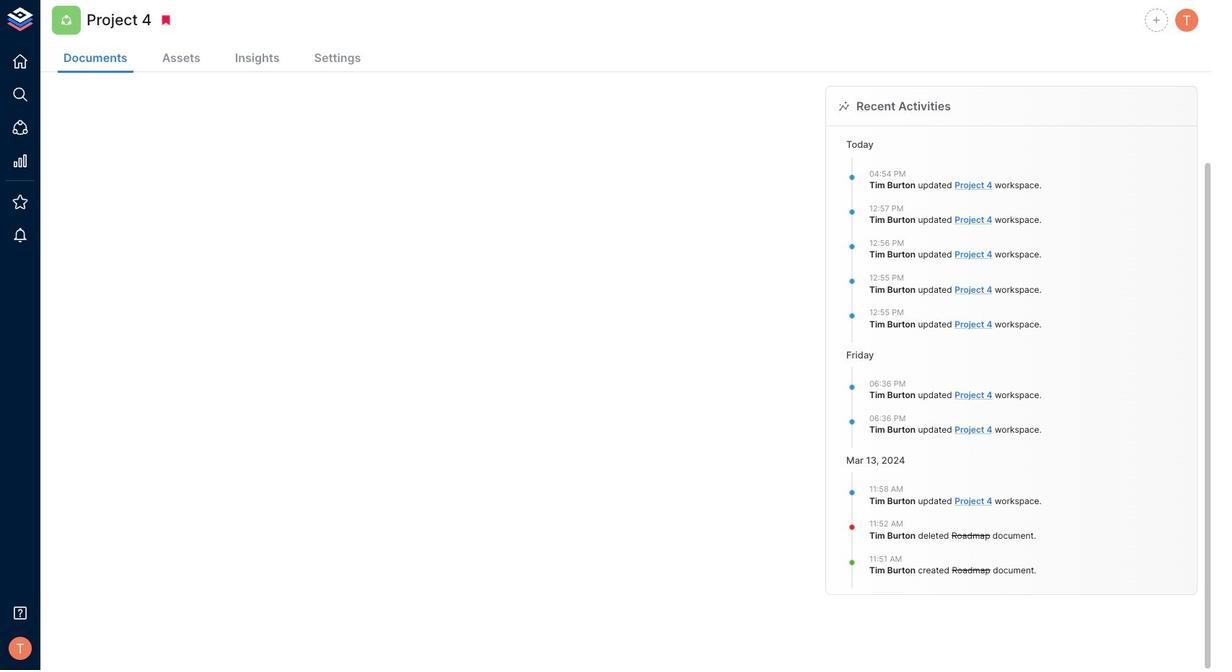 Task type: describe. For each thing, give the bounding box(es) containing it.
remove bookmark image
[[160, 14, 173, 27]]



Task type: vqa. For each thing, say whether or not it's contained in the screenshot.
REMOVE BOOKMARK icon
yes



